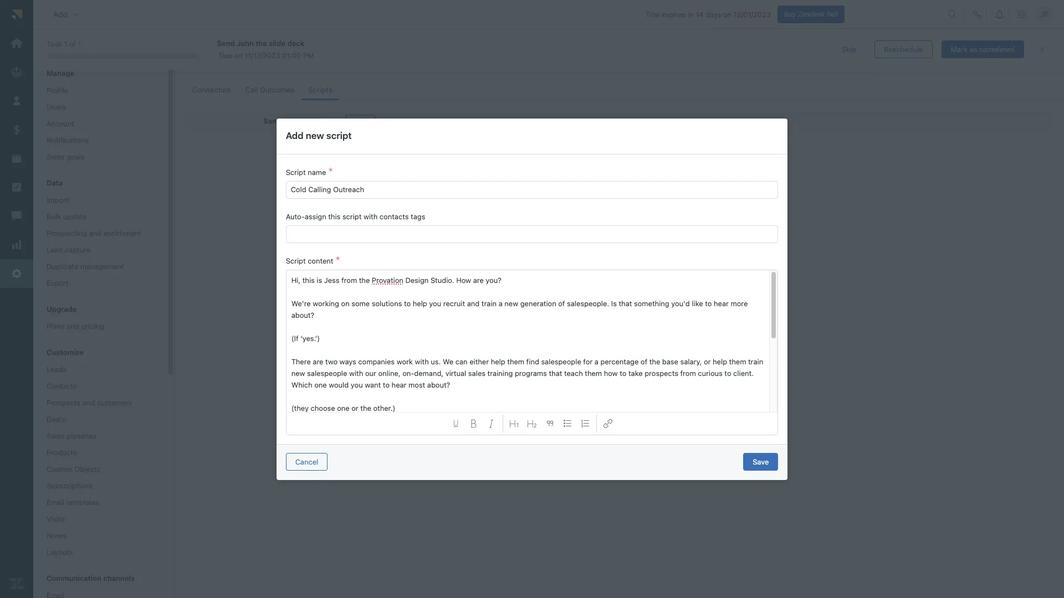 Task type: vqa. For each thing, say whether or not it's contained in the screenshot.
"Profile" link at the top left of the page
yes



Task type: describe. For each thing, give the bounding box(es) containing it.
0 vertical spatial salespeople
[[541, 358, 582, 366]]

assign
[[305, 212, 326, 221]]

for
[[584, 358, 593, 366]]

lead capture
[[47, 246, 91, 255]]

jp
[[1040, 9, 1049, 19]]

and right 'leads'
[[237, 60, 250, 69]]

communication channels
[[47, 575, 135, 583]]

custom
[[47, 465, 73, 474]]

custom objects link
[[42, 463, 157, 477]]

0 vertical spatial on
[[724, 10, 732, 19]]

of inside we're working on some solutions to help you recruit and train a new generation of salespeople. is that something you'd like to hear more about?
[[559, 299, 565, 308]]

zendesk products image
[[1019, 10, 1027, 18]]

duplicate management link
[[42, 260, 157, 274]]

and inside we're working on some solutions to help you recruit and train a new generation of salespeople. is that something you'd like to hear more about?
[[467, 299, 480, 308]]

the left other.)
[[361, 404, 372, 413]]

import link
[[42, 193, 157, 208]]

1 horizontal spatial them
[[585, 369, 602, 378]]

expires
[[662, 10, 686, 19]]

2 horizontal spatial call
[[292, 117, 305, 125]]

some
[[352, 299, 370, 308]]

on inside send john the slide deck due on 11/17/2023 01:00 pm
[[234, 51, 243, 60]]

help inside we're working on some solutions to help you recruit and train a new generation of salespeople. is that something you'd like to hear more about?
[[413, 299, 427, 308]]

and for pricing
[[67, 322, 79, 331]]

prospects and customers
[[47, 399, 132, 408]]

contacts inside voice and text call your leads and contacts directly from sell. learn about
[[252, 60, 281, 69]]

working
[[313, 299, 339, 308]]

add for add call script
[[350, 137, 364, 146]]

1 horizontal spatial help
[[491, 358, 506, 366]]

layouts link
[[42, 546, 157, 560]]

0 horizontal spatial them
[[508, 358, 525, 366]]

find
[[527, 358, 540, 366]]

virtual
[[446, 369, 467, 378]]

send john the slide deck due on 11/17/2023 01:00 pm
[[217, 39, 314, 60]]

visits link
[[42, 512, 157, 527]]

provation
[[372, 276, 404, 285]]

the left provation
[[359, 276, 370, 285]]

that inside we're working on some solutions to help you recruit and train a new generation of salespeople. is that something you'd like to hear more about?
[[619, 299, 632, 308]]

add call script button
[[328, 133, 408, 151]]

email templates
[[47, 499, 100, 507]]

voice
[[186, 42, 218, 57]]

work
[[397, 358, 413, 366]]

to down percentage
[[620, 369, 627, 378]]

buy zendesk sell button
[[778, 5, 845, 23]]

your
[[200, 60, 215, 69]]

asterisk image for script content
[[336, 256, 340, 265]]

duplicate management
[[47, 262, 124, 271]]

you'd
[[672, 299, 690, 308]]

more
[[731, 299, 748, 308]]

link image
[[604, 420, 613, 428]]

Script name field
[[291, 182, 774, 198]]

hi,
[[292, 276, 301, 285]]

layouts
[[47, 548, 73, 557]]

data
[[47, 179, 63, 187]]

1 horizontal spatial call
[[245, 85, 258, 94]]

zendesk image
[[9, 577, 24, 592]]

list number image
[[581, 420, 590, 428]]

add call script
[[350, 137, 398, 146]]

sales
[[469, 369, 486, 378]]

heading1 image
[[510, 420, 519, 428]]

add new script
[[286, 130, 352, 142]]

0 vertical spatial this
[[328, 212, 341, 221]]

cancel image
[[1038, 45, 1047, 54]]

quote image
[[546, 420, 555, 428]]

client.
[[734, 369, 754, 378]]

outcomes
[[260, 85, 294, 94]]

0 vertical spatial script
[[307, 117, 328, 125]]

sales pipelines link
[[42, 429, 157, 444]]

underline image
[[453, 420, 460, 428]]

12/01/2023
[[734, 10, 771, 19]]

update
[[63, 212, 87, 221]]

sell.
[[327, 60, 342, 69]]

contacts
[[47, 382, 77, 391]]

call
[[366, 137, 377, 146]]

you inside we're working on some solutions to help you recruit and train a new generation of salespeople. is that something you'd like to hear more about?
[[429, 299, 442, 308]]

recruit
[[444, 299, 465, 308]]

plans and pricing link
[[42, 319, 157, 334]]

sales goals
[[47, 153, 85, 161]]

to down online,
[[383, 381, 390, 390]]

bulk update link
[[42, 210, 157, 224]]

leads link
[[42, 363, 157, 377]]

bulk
[[47, 212, 61, 221]]

visits
[[47, 515, 65, 524]]

due
[[219, 51, 232, 60]]

custom objects
[[47, 465, 101, 474]]

objects
[[75, 465, 101, 474]]

call outcomes
[[245, 85, 294, 94]]

sales for sales goals
[[47, 153, 65, 161]]

2 vertical spatial with
[[349, 369, 363, 378]]

sales goals link
[[42, 150, 157, 164]]

prospecting and enrichment
[[47, 229, 141, 238]]

reschedule button
[[875, 40, 933, 58]]

notes link
[[42, 529, 157, 544]]

export link
[[42, 276, 157, 291]]

task
[[47, 39, 62, 48]]

other.)
[[373, 404, 396, 413]]

we're
[[292, 299, 311, 308]]

edit
[[355, 117, 366, 125]]

add button
[[44, 3, 90, 25]]

of inside there are two ways companies work with us. we can either help them find salespeople for a percentage of the base salary, or help them train new salespeople with our online, on-demand, virtual sales training programs that teach them how to take prospects from curious to client. which one would you want to hear most about?
[[641, 358, 648, 366]]

completed
[[980, 45, 1015, 54]]

like
[[692, 299, 704, 308]]

learn
[[344, 60, 363, 69]]

text
[[245, 42, 269, 57]]

the inside send john the slide deck due on 11/17/2023 01:00 pm
[[256, 39, 267, 47]]

studio.
[[431, 276, 455, 285]]

notes
[[47, 532, 66, 541]]

is
[[317, 276, 322, 285]]

calls image
[[974, 10, 983, 19]]

and for customers
[[82, 399, 95, 408]]

you inside there are two ways companies work with us. we can either help them find salespeople for a percentage of the base salary, or help them train new salespeople with our online, on-demand, virtual sales training programs that teach them how to take prospects from curious to client. which one would you want to hear most about?
[[351, 381, 363, 390]]

are inside there are two ways companies work with us. we can either help them find salespeople for a percentage of the base salary, or help them train new salespeople with our online, on-demand, virtual sales training programs that teach them how to take prospects from curious to client. which one would you want to hear most about?
[[313, 358, 324, 366]]

generation
[[521, 299, 557, 308]]

buy
[[785, 10, 796, 18]]

mark as completed button
[[942, 40, 1025, 58]]

chevron down image
[[72, 10, 81, 19]]

solutions
[[372, 299, 402, 308]]

1 vertical spatial with
[[415, 358, 429, 366]]

script name
[[286, 168, 326, 177]]

tags
[[411, 212, 426, 221]]

trial
[[646, 10, 660, 19]]

export
[[47, 279, 69, 288]]

something
[[634, 299, 670, 308]]

prospecting and enrichment link
[[42, 226, 157, 241]]



Task type: locate. For each thing, give the bounding box(es) containing it.
or up curious
[[704, 358, 711, 366]]

sales inside sales goals link
[[47, 153, 65, 161]]

of right 'generation'
[[559, 299, 565, 308]]

1 horizontal spatial a
[[595, 358, 599, 366]]

0 horizontal spatial asterisk image
[[329, 168, 333, 177]]

mark
[[951, 45, 968, 54]]

1 vertical spatial or
[[352, 404, 359, 413]]

add for add
[[53, 9, 68, 19]]

call
[[186, 60, 198, 69], [245, 85, 258, 94], [292, 117, 305, 125]]

hear inside we're working on some solutions to help you recruit and train a new generation of salespeople. is that something you'd like to hear more about?
[[714, 299, 729, 308]]

account
[[47, 119, 74, 128]]

the up 11/17/2023
[[256, 39, 267, 47]]

templates
[[67, 499, 100, 507]]

2 vertical spatial new
[[292, 369, 305, 378]]

notifications
[[47, 136, 89, 145]]

italic image
[[487, 420, 496, 428]]

1 vertical spatial script
[[286, 168, 306, 177]]

which
[[292, 381, 313, 390]]

one
[[315, 381, 327, 390], [337, 404, 350, 413]]

1 vertical spatial asterisk image
[[336, 256, 340, 265]]

salespeople.
[[567, 299, 610, 308]]

this left is
[[303, 276, 315, 285]]

new inside there are two ways companies work with us. we can either help them find salespeople for a percentage of the base salary, or help them train new salespeople with our online, on-demand, virtual sales training programs that teach them how to take prospects from curious to client. which one would you want to hear most about?
[[292, 369, 305, 378]]

0 vertical spatial train
[[482, 299, 497, 308]]

2 horizontal spatial add
[[350, 137, 364, 146]]

jp button
[[1036, 5, 1054, 23]]

0 horizontal spatial this
[[303, 276, 315, 285]]

and
[[221, 42, 242, 57], [237, 60, 250, 69], [89, 229, 101, 238], [467, 299, 480, 308], [67, 322, 79, 331], [82, 399, 95, 408]]

1 horizontal spatial are
[[473, 276, 484, 285]]

1 vertical spatial hear
[[392, 381, 407, 390]]

0 vertical spatial that
[[619, 299, 632, 308]]

0 horizontal spatial call
[[186, 60, 198, 69]]

new down "sample call script" on the left
[[306, 130, 324, 142]]

1 horizontal spatial on
[[341, 299, 350, 308]]

with up 'demand,'
[[415, 358, 429, 366]]

salary,
[[681, 358, 702, 366]]

about?
[[292, 311, 314, 320], [427, 381, 450, 390]]

2 vertical spatial on
[[341, 299, 350, 308]]

contacts left tags
[[380, 212, 409, 221]]

2 vertical spatial call
[[292, 117, 305, 125]]

our
[[365, 369, 377, 378]]

1 horizontal spatial asterisk image
[[336, 256, 340, 265]]

goals
[[67, 153, 85, 161]]

call left your
[[186, 60, 198, 69]]

you?
[[486, 276, 502, 285]]

bulk update
[[47, 212, 87, 221]]

take
[[629, 369, 643, 378]]

call right sample
[[292, 117, 305, 125]]

sales left goals
[[47, 153, 65, 161]]

salespeople
[[541, 358, 582, 366], [307, 369, 347, 378]]

task 1 of 1
[[47, 39, 81, 48]]

zendesk
[[798, 10, 825, 18]]

1 horizontal spatial that
[[619, 299, 632, 308]]

this
[[328, 212, 341, 221], [303, 276, 315, 285]]

help up curious
[[713, 358, 728, 366]]

script down edit button
[[327, 130, 352, 142]]

from down "salary,"
[[681, 369, 696, 378]]

deals
[[47, 415, 65, 424]]

there
[[292, 358, 311, 366]]

1 vertical spatial salespeople
[[307, 369, 347, 378]]

0 horizontal spatial of
[[69, 39, 76, 48]]

most
[[409, 381, 426, 390]]

prospects
[[645, 369, 679, 378]]

0 vertical spatial new
[[306, 130, 324, 142]]

0 vertical spatial you
[[429, 299, 442, 308]]

that inside there are two ways companies work with us. we can either help them find salespeople for a percentage of the base salary, or help them train new salespeople with our online, on-demand, virtual sales training programs that teach them how to take prospects from curious to client. which one would you want to hear most about?
[[549, 369, 563, 378]]

we're working on some solutions to help you recruit and train a new generation of salespeople. is that something you'd like to hear more about?
[[292, 299, 750, 320]]

of up take
[[641, 358, 648, 366]]

1 vertical spatial contacts
[[380, 212, 409, 221]]

script for script name
[[286, 168, 306, 177]]

about? inside there are two ways companies work with us. we can either help them find salespeople for a percentage of the base salary, or help them train new salespeople with our online, on-demand, virtual sales training programs that teach them how to take prospects from curious to client. which one would you want to hear most about?
[[427, 381, 450, 390]]

asterisk image for script name
[[329, 168, 333, 177]]

0 vertical spatial with
[[364, 212, 378, 221]]

to left client.
[[725, 369, 732, 378]]

hear down on-
[[392, 381, 407, 390]]

asterisk image right name
[[329, 168, 333, 177]]

1 horizontal spatial train
[[749, 358, 764, 366]]

2 horizontal spatial new
[[505, 299, 519, 308]]

of right task
[[69, 39, 76, 48]]

1 vertical spatial one
[[337, 404, 350, 413]]

trash image
[[383, 118, 389, 124]]

1 horizontal spatial of
[[559, 299, 565, 308]]

on left "some"
[[341, 299, 350, 308]]

pm
[[303, 51, 314, 60]]

0 vertical spatial call
[[186, 60, 198, 69]]

0 horizontal spatial salespeople
[[307, 369, 347, 378]]

script for script content
[[286, 256, 306, 265]]

new left 'generation'
[[505, 299, 519, 308]]

train down you?
[[482, 299, 497, 308]]

1 horizontal spatial you
[[429, 299, 442, 308]]

and inside the prospecting and enrichment link
[[89, 229, 101, 238]]

add image
[[337, 138, 346, 146]]

programs
[[515, 369, 547, 378]]

subscriptions link
[[42, 479, 157, 494]]

0 horizontal spatial contacts
[[252, 60, 281, 69]]

call left "outcomes"
[[245, 85, 258, 94]]

train inside there are two ways companies work with us. we can either help them find salespeople for a percentage of the base salary, or help them train new salespeople with our online, on-demand, virtual sales training programs that teach them how to take prospects from curious to client. which one would you want to hear most about?
[[749, 358, 764, 366]]

from inside voice and text call your leads and contacts directly from sell. learn about
[[310, 60, 325, 69]]

hi, this is jess from the provation design studio. how are you?
[[292, 276, 502, 285]]

and right plans
[[67, 322, 79, 331]]

0 vertical spatial sales
[[47, 153, 65, 161]]

2 horizontal spatial from
[[681, 369, 696, 378]]

or inside there are two ways companies work with us. we can either help them find salespeople for a percentage of the base salary, or help them train new salespeople with our online, on-demand, virtual sales training programs that teach them how to take prospects from curious to client. which one would you want to hear most about?
[[704, 358, 711, 366]]

add for add new script
[[286, 130, 304, 142]]

1 1 from the left
[[64, 39, 67, 48]]

0 vertical spatial contacts
[[252, 60, 281, 69]]

bell image
[[996, 10, 1005, 19]]

john
[[237, 39, 254, 47]]

1 vertical spatial of
[[559, 299, 565, 308]]

train up client.
[[749, 358, 764, 366]]

search image
[[949, 10, 958, 19]]

help
[[413, 299, 427, 308], [491, 358, 506, 366], [713, 358, 728, 366]]

sample
[[264, 117, 290, 125]]

0 vertical spatial or
[[704, 358, 711, 366]]

2 sales from the top
[[47, 432, 65, 441]]

import
[[47, 196, 69, 205]]

0 horizontal spatial hear
[[392, 381, 407, 390]]

1 sales from the top
[[47, 153, 65, 161]]

1 horizontal spatial one
[[337, 404, 350, 413]]

from right jess
[[342, 276, 357, 285]]

0 horizontal spatial new
[[292, 369, 305, 378]]

deck
[[288, 39, 305, 47]]

None field
[[63, 42, 150, 52], [289, 226, 776, 243], [63, 42, 150, 52], [289, 226, 776, 243]]

asterisk image
[[329, 168, 333, 177], [336, 256, 340, 265]]

script right assign
[[343, 212, 362, 221]]

1 vertical spatial that
[[549, 369, 563, 378]]

prospecting
[[47, 229, 87, 238]]

0 horizontal spatial are
[[313, 358, 324, 366]]

either
[[470, 358, 489, 366]]

a down you?
[[499, 299, 503, 308]]

lead capture link
[[42, 243, 157, 257]]

2 1 from the left
[[78, 39, 81, 48]]

that left teach on the bottom right
[[549, 369, 563, 378]]

and up 'leads'
[[221, 42, 242, 57]]

are right how
[[473, 276, 484, 285]]

0 vertical spatial a
[[499, 299, 503, 308]]

0 vertical spatial of
[[69, 39, 76, 48]]

0 horizontal spatial you
[[351, 381, 363, 390]]

1 vertical spatial a
[[595, 358, 599, 366]]

script for add new script
[[327, 130, 352, 142]]

with left tags
[[364, 212, 378, 221]]

1 vertical spatial from
[[342, 276, 357, 285]]

1 vertical spatial about?
[[427, 381, 450, 390]]

new inside we're working on some solutions to help you recruit and train a new generation of salespeople. is that something you'd like to hear more about?
[[505, 299, 519, 308]]

and for enrichment
[[89, 229, 101, 238]]

bold image
[[470, 420, 479, 428]]

you left recruit
[[429, 299, 442, 308]]

script up add new script
[[307, 117, 328, 125]]

hear left more
[[714, 299, 729, 308]]

about? down we're
[[292, 311, 314, 320]]

want
[[365, 381, 381, 390]]

0 horizontal spatial 1
[[64, 39, 67, 48]]

the inside there are two ways companies work with us. we can either help them find salespeople for a percentage of the base salary, or help them train new salespeople with our online, on-demand, virtual sales training programs that teach them how to take prospects from curious to client. which one would you want to hear most about?
[[650, 358, 661, 366]]

on inside we're working on some solutions to help you recruit and train a new generation of salespeople. is that something you'd like to hear more about?
[[341, 299, 350, 308]]

buy zendesk sell
[[785, 10, 839, 18]]

pipelines
[[67, 432, 97, 441]]

contacts
[[252, 60, 281, 69], [380, 212, 409, 221]]

train inside we're working on some solutions to help you recruit and train a new generation of salespeople. is that something you'd like to hear more about?
[[482, 299, 497, 308]]

0 horizontal spatial about?
[[292, 311, 314, 320]]

would
[[329, 381, 349, 390]]

channels
[[103, 575, 135, 583]]

with down ways
[[349, 369, 363, 378]]

call inside voice and text call your leads and contacts directly from sell. learn about
[[186, 60, 198, 69]]

in
[[688, 10, 694, 19]]

none text field containing hi, this is jess from the provation design studio. how are you?
[[292, 275, 766, 555]]

one right choose
[[337, 404, 350, 413]]

2 horizontal spatial them
[[730, 358, 747, 366]]

1 horizontal spatial this
[[328, 212, 341, 221]]

subscriptions
[[47, 482, 93, 491]]

1 horizontal spatial hear
[[714, 299, 729, 308]]

script left name
[[286, 168, 306, 177]]

auto-assign this script with contacts tags
[[286, 212, 426, 221]]

base
[[663, 358, 679, 366]]

0 horizontal spatial from
[[310, 60, 325, 69]]

1 horizontal spatial from
[[342, 276, 357, 285]]

content
[[308, 256, 334, 265]]

0 horizontal spatial train
[[482, 299, 497, 308]]

trial expires in 14 days on 12/01/2023
[[646, 10, 771, 19]]

and down bulk update link at the top left
[[89, 229, 101, 238]]

1 vertical spatial on
[[234, 51, 243, 60]]

1 vertical spatial you
[[351, 381, 363, 390]]

2 horizontal spatial of
[[641, 358, 648, 366]]

or left other.)
[[352, 404, 359, 413]]

1 horizontal spatial new
[[306, 130, 324, 142]]

0 horizontal spatial a
[[499, 299, 503, 308]]

about? down 'demand,'
[[427, 381, 450, 390]]

None text field
[[292, 275, 766, 555]]

sales
[[47, 153, 65, 161], [47, 432, 65, 441]]

and down contacts link
[[82, 399, 95, 408]]

1 horizontal spatial or
[[704, 358, 711, 366]]

new down the there
[[292, 369, 305, 378]]

on right 'due'
[[234, 51, 243, 60]]

directly
[[283, 60, 308, 69]]

the
[[256, 39, 267, 47], [359, 276, 370, 285], [650, 358, 661, 366], [361, 404, 372, 413]]

heading2 image
[[528, 420, 537, 428]]

hear
[[714, 299, 729, 308], [392, 381, 407, 390]]

1 vertical spatial new
[[505, 299, 519, 308]]

contacts down 11/17/2023
[[252, 60, 281, 69]]

0 horizontal spatial one
[[315, 381, 327, 390]]

pricing
[[81, 322, 104, 331]]

1 horizontal spatial 1
[[78, 39, 81, 48]]

two
[[326, 358, 338, 366]]

and inside prospects and customers link
[[82, 399, 95, 408]]

contacts link
[[42, 379, 157, 394]]

1 horizontal spatial contacts
[[380, 212, 409, 221]]

1 horizontal spatial add
[[286, 130, 304, 142]]

0 horizontal spatial on
[[234, 51, 243, 60]]

help up training
[[491, 358, 506, 366]]

1 vertical spatial train
[[749, 358, 764, 366]]

demand,
[[414, 369, 444, 378]]

salespeople up teach on the bottom right
[[541, 358, 582, 366]]

sales inside sales pipelines "link"
[[47, 432, 65, 441]]

script right call
[[379, 137, 398, 146]]

script up hi,
[[286, 256, 306, 265]]

0 horizontal spatial help
[[413, 299, 427, 308]]

cancel
[[295, 458, 318, 467]]

add left call
[[350, 137, 364, 146]]

enrichment
[[103, 229, 141, 238]]

2 vertical spatial script
[[286, 256, 306, 265]]

a inside there are two ways companies work with us. we can either help them find salespeople for a percentage of the base salary, or help them train new salespeople with our online, on-demand, virtual sales training programs that teach them how to take prospects from curious to client. which one would you want to hear most about?
[[595, 358, 599, 366]]

to right solutions
[[404, 299, 411, 308]]

1 vertical spatial call
[[245, 85, 258, 94]]

1 vertical spatial this
[[303, 276, 315, 285]]

help down design
[[413, 299, 427, 308]]

or
[[704, 358, 711, 366], [352, 404, 359, 413]]

1 vertical spatial are
[[313, 358, 324, 366]]

teach
[[565, 369, 583, 378]]

a
[[499, 299, 503, 308], [595, 358, 599, 366]]

auto-
[[286, 212, 305, 221]]

from down pm
[[310, 60, 325, 69]]

(if
[[292, 334, 299, 343]]

0 horizontal spatial that
[[549, 369, 563, 378]]

script
[[307, 117, 328, 125], [286, 168, 306, 177], [286, 256, 306, 265]]

1
[[64, 39, 67, 48], [78, 39, 81, 48]]

1 vertical spatial sales
[[47, 432, 65, 441]]

connection
[[192, 85, 231, 94]]

2 vertical spatial from
[[681, 369, 696, 378]]

about? inside we're working on some solutions to help you recruit and train a new generation of salespeople. is that something you'd like to hear more about?
[[292, 311, 314, 320]]

a right for
[[595, 358, 599, 366]]

leads
[[47, 365, 67, 374]]

asterisk image right content
[[336, 256, 340, 265]]

0 vertical spatial from
[[310, 60, 325, 69]]

bullet list image
[[563, 420, 572, 428]]

sales for sales pipelines
[[47, 432, 65, 441]]

add down "sample call script" on the left
[[286, 130, 304, 142]]

a inside we're working on some solutions to help you recruit and train a new generation of salespeople. is that something you'd like to hear more about?
[[499, 299, 503, 308]]

voice and text call your leads and contacts directly from sell. learn about
[[186, 42, 386, 69]]

them down for
[[585, 369, 602, 378]]

the up prospects
[[650, 358, 661, 366]]

cancel button
[[286, 454, 328, 471]]

0 horizontal spatial add
[[53, 9, 68, 19]]

one inside there are two ways companies work with us. we can either help them find salespeople for a percentage of the base salary, or help them train new salespeople with our online, on-demand, virtual sales training programs that teach them how to take prospects from curious to client. which one would you want to hear most about?
[[315, 381, 327, 390]]

2 horizontal spatial on
[[724, 10, 732, 19]]

capture
[[65, 246, 91, 255]]

2 horizontal spatial help
[[713, 358, 728, 366]]

leads
[[217, 60, 235, 69]]

(if 'yes.')
[[292, 334, 320, 343]]

script inside button
[[379, 137, 398, 146]]

to right like
[[706, 299, 712, 308]]

0 vertical spatial are
[[473, 276, 484, 285]]

0 horizontal spatial or
[[352, 404, 359, 413]]

script for add call script
[[379, 137, 398, 146]]

salespeople down two
[[307, 369, 347, 378]]

are left two
[[313, 358, 324, 366]]

0 vertical spatial one
[[315, 381, 327, 390]]

script
[[327, 130, 352, 142], [379, 137, 398, 146], [343, 212, 362, 221]]

and for text
[[221, 42, 242, 57]]

you left want
[[351, 381, 363, 390]]

hear inside there are two ways companies work with us. we can either help them find salespeople for a percentage of the base salary, or help them train new salespeople with our online, on-demand, virtual sales training programs that teach them how to take prospects from curious to client. which one would you want to hear most about?
[[392, 381, 407, 390]]

plans and pricing
[[47, 322, 104, 331]]

0 vertical spatial about?
[[292, 311, 314, 320]]

on right days
[[724, 10, 732, 19]]

2 vertical spatial of
[[641, 358, 648, 366]]

0 vertical spatial hear
[[714, 299, 729, 308]]

0 vertical spatial asterisk image
[[329, 168, 333, 177]]

one left 'would'
[[315, 381, 327, 390]]

them left "find"
[[508, 358, 525, 366]]

sales down deals
[[47, 432, 65, 441]]

add left chevron down icon
[[53, 9, 68, 19]]

them up client.
[[730, 358, 747, 366]]

and right recruit
[[467, 299, 480, 308]]

this right assign
[[328, 212, 341, 221]]

that right is
[[619, 299, 632, 308]]

and inside plans and pricing link
[[67, 322, 79, 331]]

1 horizontal spatial salespeople
[[541, 358, 582, 366]]

from inside there are two ways companies work with us. we can either help them find salespeople for a percentage of the base salary, or help them train new salespeople with our online, on-demand, virtual sales training programs that teach them how to take prospects from curious to client. which one would you want to hear most about?
[[681, 369, 696, 378]]

14
[[696, 10, 704, 19]]



